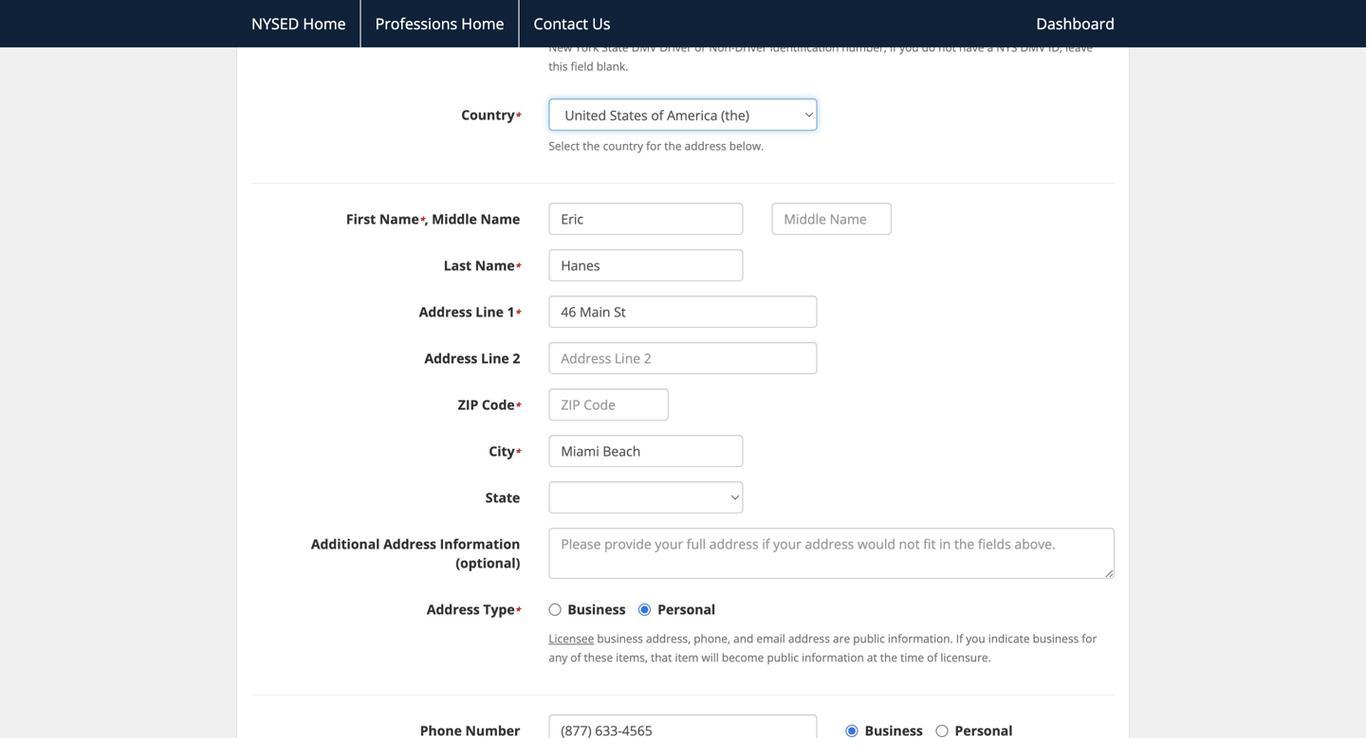 Task type: describe. For each thing, give the bounding box(es) containing it.
additional address information (optional)
[[311, 536, 520, 573]]

1
[[507, 303, 515, 321]]

select
[[549, 139, 580, 154]]

select the country for the address below.
[[549, 139, 764, 154]]

* inside last name *
[[515, 261, 520, 274]]

* inside zip code *
[[515, 400, 520, 413]]

professions home
[[375, 13, 504, 34]]

address for are
[[788, 632, 830, 647]]

for inside business address, phone, and email address are public information. if you indicate business for any of these items, that item will become public information at the time of licensure.
[[1082, 632, 1097, 647]]

line for 2
[[481, 350, 509, 368]]

Phone Number text field
[[549, 715, 817, 739]]

any
[[549, 651, 567, 666]]

0 horizontal spatial state
[[485, 489, 520, 507]]

2
[[513, 350, 520, 368]]

* inside first name * , middle name
[[419, 214, 424, 227]]

country *
[[461, 106, 520, 124]]

* inside address type *
[[515, 605, 520, 618]]

line for 1
[[476, 303, 504, 321]]

NYS DMV ID text field
[[549, 0, 743, 32]]

or
[[695, 40, 706, 55]]

new
[[549, 40, 572, 55]]

state inside new york state dmv driver or non-driver identification number; if you do not have a nys dmv id, leave this field blank.
[[602, 40, 629, 55]]

address inside additional address information (optional)
[[383, 536, 436, 554]]

2 of from the left
[[927, 651, 938, 666]]

nysed home link
[[237, 0, 360, 47]]

Personal radio
[[639, 604, 651, 617]]

Personal radio
[[936, 726, 948, 738]]

0 horizontal spatial dmv
[[471, 7, 502, 25]]

not
[[938, 40, 956, 55]]

First Name text field
[[549, 203, 743, 235]]

first name * , middle name
[[346, 210, 520, 228]]

City text field
[[549, 436, 743, 468]]

city
[[489, 443, 515, 461]]

address for address line 2
[[424, 350, 478, 368]]

a
[[987, 40, 993, 55]]

0 horizontal spatial the
[[583, 139, 600, 154]]

0 vertical spatial nys
[[442, 7, 468, 25]]

nysed
[[251, 13, 299, 34]]

Please provide your full address if your address would not fit in the fields above. text field
[[549, 529, 1115, 580]]

,
[[424, 210, 428, 228]]

email
[[756, 632, 785, 647]]

address for address type *
[[427, 601, 480, 619]]

first
[[346, 210, 376, 228]]

business address, phone, and email address are public information. if you indicate business for any of these items, that item will become public information at the time of licensure.
[[549, 632, 1097, 666]]

the inside business address, phone, and email address are public information. if you indicate business for any of these items, that item will become public information at the time of licensure.
[[880, 651, 897, 666]]

business radio for personal option
[[846, 726, 858, 738]]

address,
[[646, 632, 691, 647]]

that
[[651, 651, 672, 666]]

do
[[922, 40, 935, 55]]

name for last
[[475, 257, 515, 275]]

1 business from the left
[[597, 632, 643, 647]]

address type *
[[427, 601, 520, 619]]

2 horizontal spatial dmv
[[1020, 40, 1045, 55]]

these
[[584, 651, 613, 666]]

address for below.
[[685, 139, 726, 154]]

business radio for personal radio
[[549, 604, 561, 617]]

new york state dmv driver or non-driver identification number; if you do not have a nys dmv id, leave this field blank.
[[549, 40, 1093, 74]]

* inside city *
[[515, 447, 520, 460]]

leave
[[1065, 40, 1093, 55]]

you inside business address, phone, and email address are public information. if you indicate business for any of these items, that item will become public information at the time of licensure.
[[966, 632, 985, 647]]

1 horizontal spatial the
[[664, 139, 682, 154]]

ZIP Code text field
[[549, 389, 669, 421]]

address for address line 1 *
[[419, 303, 472, 321]]

business
[[568, 601, 626, 619]]

city *
[[489, 443, 520, 461]]

are
[[833, 632, 850, 647]]

if
[[956, 632, 963, 647]]

phone,
[[694, 632, 731, 647]]

nysed home
[[251, 13, 346, 34]]

will
[[702, 651, 719, 666]]

1 of from the left
[[570, 651, 581, 666]]

york
[[575, 40, 599, 55]]

contact us
[[534, 13, 610, 34]]

last name *
[[444, 257, 520, 275]]

contact us link
[[518, 0, 625, 47]]



Task type: locate. For each thing, give the bounding box(es) containing it.
last
[[444, 257, 472, 275]]

information
[[802, 651, 864, 666]]

1 vertical spatial state
[[485, 489, 520, 507]]

1 horizontal spatial you
[[966, 632, 985, 647]]

1 horizontal spatial business
[[1033, 632, 1079, 647]]

you inside new york state dmv driver or non-driver identification number; if you do not have a nys dmv id, leave this field blank.
[[899, 40, 919, 55]]

dmv left id,
[[1020, 40, 1045, 55]]

indicate
[[988, 632, 1030, 647]]

additional
[[311, 536, 380, 554]]

of right time
[[927, 651, 938, 666]]

of right the 'any'
[[570, 651, 581, 666]]

1 home from the left
[[303, 13, 346, 34]]

name right last
[[475, 257, 515, 275]]

2 driver from the left
[[735, 40, 767, 55]]

address left type
[[427, 601, 480, 619]]

middle
[[432, 210, 477, 228]]

zip code *
[[458, 396, 520, 414]]

public down email
[[767, 651, 799, 666]]

1 vertical spatial public
[[767, 651, 799, 666]]

1 horizontal spatial state
[[602, 40, 629, 55]]

if
[[890, 40, 897, 55]]

1 horizontal spatial dmv
[[632, 40, 657, 55]]

for right indicate
[[1082, 632, 1097, 647]]

Address Line 1 text field
[[549, 296, 817, 328]]

1 vertical spatial nys
[[996, 40, 1017, 55]]

home for nysed home
[[303, 13, 346, 34]]

1 horizontal spatial driver
[[735, 40, 767, 55]]

0 horizontal spatial driver
[[660, 40, 692, 55]]

driver
[[660, 40, 692, 55], [735, 40, 767, 55]]

nys dmv id
[[442, 7, 520, 25]]

1 horizontal spatial of
[[927, 651, 938, 666]]

0 horizontal spatial public
[[767, 651, 799, 666]]

name left ","
[[379, 210, 419, 228]]

2 home from the left
[[461, 13, 504, 34]]

1 horizontal spatial address
[[788, 632, 830, 647]]

name right middle
[[480, 210, 520, 228]]

dmv down nys dmv id text box
[[632, 40, 657, 55]]

0 horizontal spatial nys
[[442, 7, 468, 25]]

become
[[722, 651, 764, 666]]

Last Name text field
[[549, 250, 743, 282]]

personal
[[658, 601, 715, 619]]

1 driver from the left
[[660, 40, 692, 55]]

1 horizontal spatial business radio
[[846, 726, 858, 738]]

public
[[853, 632, 885, 647], [767, 651, 799, 666]]

0 vertical spatial line
[[476, 303, 504, 321]]

0 vertical spatial business radio
[[549, 604, 561, 617]]

0 vertical spatial public
[[853, 632, 885, 647]]

0 horizontal spatial address
[[685, 139, 726, 154]]

0 horizontal spatial for
[[646, 139, 661, 154]]

you
[[899, 40, 919, 55], [966, 632, 985, 647]]

line left the 2
[[481, 350, 509, 368]]

* inside country *
[[515, 110, 520, 123]]

for
[[646, 139, 661, 154], [1082, 632, 1097, 647]]

name for first
[[379, 210, 419, 228]]

non-
[[709, 40, 735, 55]]

nys left id
[[442, 7, 468, 25]]

0 horizontal spatial business
[[597, 632, 643, 647]]

0 horizontal spatial business radio
[[549, 604, 561, 617]]

Address Line 2 text field
[[549, 343, 817, 375]]

2 business from the left
[[1033, 632, 1079, 647]]

Middle Name text field
[[772, 203, 892, 235]]

home
[[303, 13, 346, 34], [461, 13, 504, 34]]

information.
[[888, 632, 953, 647]]

* inside address line 1 *
[[515, 307, 520, 320]]

dashboard link
[[1022, 0, 1129, 47]]

id,
[[1048, 40, 1063, 55]]

address
[[419, 303, 472, 321], [424, 350, 478, 368], [383, 536, 436, 554], [427, 601, 480, 619]]

have
[[959, 40, 984, 55]]

address line 2
[[424, 350, 520, 368]]

country
[[461, 106, 515, 124]]

below.
[[729, 139, 764, 154]]

nys inside new york state dmv driver or non-driver identification number; if you do not have a nys dmv id, leave this field blank.
[[996, 40, 1017, 55]]

zip
[[458, 396, 478, 414]]

and
[[733, 632, 754, 647]]

professions home link
[[360, 0, 518, 47]]

address left below.
[[685, 139, 726, 154]]

this
[[549, 59, 568, 74]]

0 horizontal spatial home
[[303, 13, 346, 34]]

licensure.
[[940, 651, 991, 666]]

line
[[476, 303, 504, 321], [481, 350, 509, 368]]

contact
[[534, 13, 588, 34]]

(optional)
[[456, 555, 520, 573]]

1 vertical spatial for
[[1082, 632, 1097, 647]]

information
[[440, 536, 520, 554]]

business
[[597, 632, 643, 647], [1033, 632, 1079, 647]]

home right nysed
[[303, 13, 346, 34]]

0 horizontal spatial you
[[899, 40, 919, 55]]

state up blank.
[[602, 40, 629, 55]]

the right select
[[583, 139, 600, 154]]

number;
[[842, 40, 887, 55]]

home left id
[[461, 13, 504, 34]]

address right additional in the left bottom of the page
[[383, 536, 436, 554]]

1 vertical spatial line
[[481, 350, 509, 368]]

business radio down information
[[846, 726, 858, 738]]

0 vertical spatial you
[[899, 40, 919, 55]]

1 horizontal spatial home
[[461, 13, 504, 34]]

dmv left id
[[471, 7, 502, 25]]

address up information
[[788, 632, 830, 647]]

0 vertical spatial for
[[646, 139, 661, 154]]

driver left 'or' at the top
[[660, 40, 692, 55]]

0 vertical spatial state
[[602, 40, 629, 55]]

nys right a in the right top of the page
[[996, 40, 1017, 55]]

line left 1
[[476, 303, 504, 321]]

business radio up licensee on the left bottom of the page
[[549, 604, 561, 617]]

items,
[[616, 651, 648, 666]]

dashboard
[[1036, 13, 1115, 34]]

1 vertical spatial you
[[966, 632, 985, 647]]

address inside business address, phone, and email address are public information. if you indicate business for any of these items, that item will become public information at the time of licensure.
[[788, 632, 830, 647]]

address
[[685, 139, 726, 154], [788, 632, 830, 647]]

business up items,
[[597, 632, 643, 647]]

1 vertical spatial address
[[788, 632, 830, 647]]

identification
[[770, 40, 839, 55]]

at
[[867, 651, 877, 666]]

id
[[506, 7, 520, 25]]

dmv
[[471, 7, 502, 25], [632, 40, 657, 55], [1020, 40, 1045, 55]]

state down city on the bottom of the page
[[485, 489, 520, 507]]

Business radio
[[549, 604, 561, 617], [846, 726, 858, 738]]

business right indicate
[[1033, 632, 1079, 647]]

blank.
[[596, 59, 628, 74]]

0 horizontal spatial of
[[570, 651, 581, 666]]

2 horizontal spatial the
[[880, 651, 897, 666]]

licensee
[[549, 632, 594, 647]]

us
[[592, 13, 610, 34]]

1 horizontal spatial nys
[[996, 40, 1017, 55]]

of
[[570, 651, 581, 666], [927, 651, 938, 666]]

code
[[482, 396, 515, 414]]

nys
[[442, 7, 468, 25], [996, 40, 1017, 55]]

field
[[571, 59, 593, 74]]

professions
[[375, 13, 457, 34]]

0 vertical spatial address
[[685, 139, 726, 154]]

item
[[675, 651, 699, 666]]

the right the "at"
[[880, 651, 897, 666]]

name
[[379, 210, 419, 228], [480, 210, 520, 228], [475, 257, 515, 275]]

type
[[483, 601, 515, 619]]

address up zip
[[424, 350, 478, 368]]

*
[[515, 110, 520, 123], [419, 214, 424, 227], [515, 261, 520, 274], [515, 307, 520, 320], [515, 400, 520, 413], [515, 447, 520, 460], [515, 605, 520, 618]]

1 vertical spatial business radio
[[846, 726, 858, 738]]

driver right 'or' at the top
[[735, 40, 767, 55]]

state
[[602, 40, 629, 55], [485, 489, 520, 507]]

1 horizontal spatial for
[[1082, 632, 1097, 647]]

country
[[603, 139, 643, 154]]

home for professions home
[[461, 13, 504, 34]]

the
[[583, 139, 600, 154], [664, 139, 682, 154], [880, 651, 897, 666]]

time
[[900, 651, 924, 666]]

address down last
[[419, 303, 472, 321]]

1 horizontal spatial public
[[853, 632, 885, 647]]

public up the "at"
[[853, 632, 885, 647]]

for right country
[[646, 139, 661, 154]]

the right country
[[664, 139, 682, 154]]

address line 1 *
[[419, 303, 520, 321]]



Task type: vqa. For each thing, say whether or not it's contained in the screenshot.
the 'indicate' on the bottom right of the page
yes



